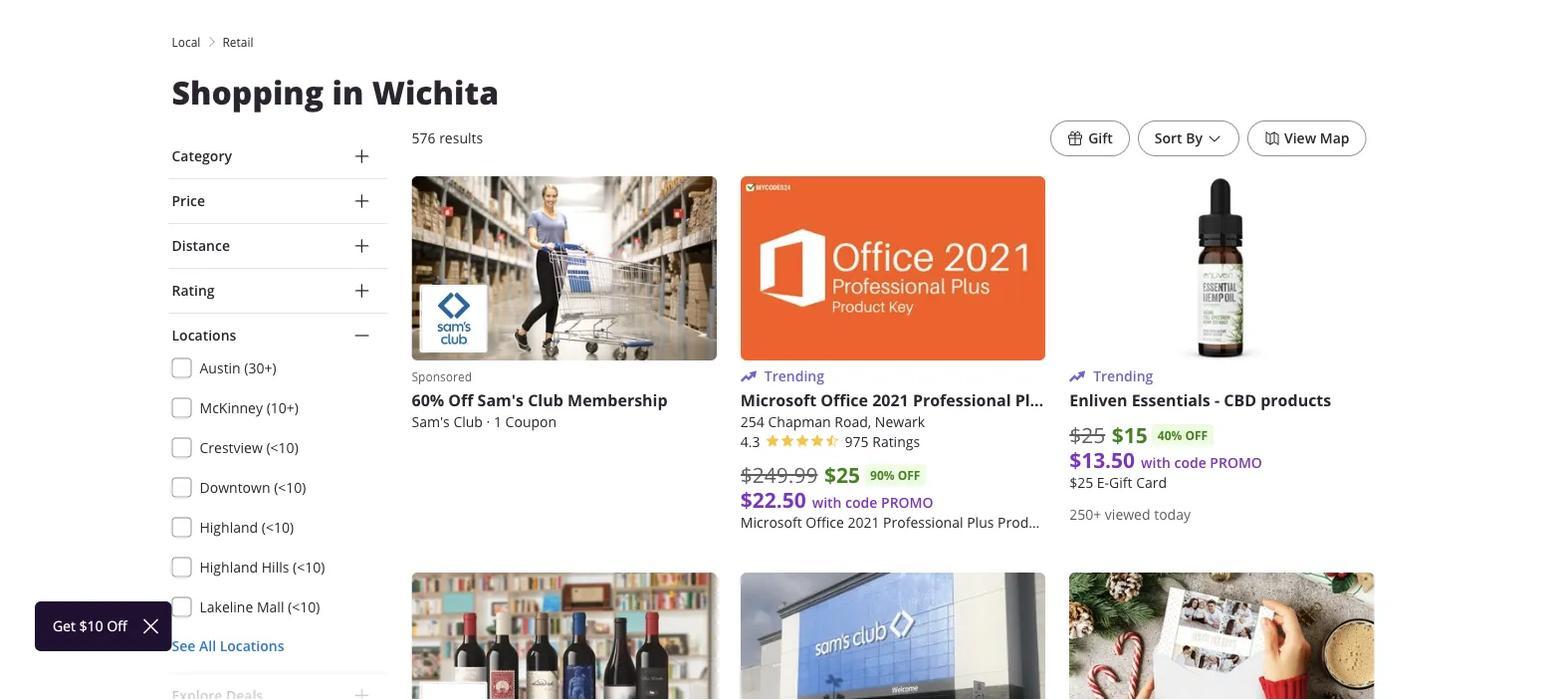 Task type: vqa. For each thing, say whether or not it's contained in the screenshot.


Task type: describe. For each thing, give the bounding box(es) containing it.
enliven
[[1070, 390, 1128, 411]]

shopping in wichita
[[172, 71, 499, 114]]

code for $25
[[846, 494, 878, 512]]

for
[[1144, 514, 1163, 532]]

view
[[1285, 129, 1317, 147]]

breadcrumbs element
[[168, 33, 1387, 51]]

576 results
[[412, 129, 483, 147]]

chapman
[[768, 413, 831, 431]]

highland hills (<10)
[[200, 558, 325, 576]]

$13.50
[[1070, 446, 1135, 475]]

1pc
[[1230, 514, 1255, 532]]

all
[[199, 637, 216, 655]]

coupon
[[505, 413, 557, 431]]

975 ratings
[[845, 433, 920, 451]]

off
[[448, 390, 473, 411]]

category
[[172, 147, 232, 165]]

(30+)
[[244, 359, 277, 377]]

road,
[[835, 413, 872, 431]]

crestview (<10)
[[200, 438, 299, 457]]

trending for enliven essentials - cbd products
[[1094, 367, 1154, 386]]

crestview
[[200, 438, 263, 457]]

0 vertical spatial sam's
[[478, 390, 524, 411]]

cbd
[[1224, 390, 1257, 411]]

products
[[1261, 390, 1332, 411]]

local link
[[172, 33, 201, 51]]

highland for highland hills
[[200, 558, 258, 576]]

0 horizontal spatial club
[[454, 413, 483, 431]]

gift inside $25 $15 40% off $13.50 with code promo $25 e-gift card
[[1109, 474, 1133, 492]]

locations inside list
[[220, 637, 284, 655]]

microsoft inside $249.99 $25 90% off $22.50 with code promo microsoft office 2021 professional plus product key - lifetime for windows 1pc
[[741, 514, 802, 532]]

promo for $25
[[881, 494, 934, 512]]

576
[[412, 129, 436, 147]]

professional inside 'microsoft office 2021 professional plus 254 chapman road, newark'
[[913, 390, 1011, 411]]

(<10) right hills
[[293, 558, 325, 576]]

see
[[172, 637, 196, 655]]

0 vertical spatial club
[[528, 390, 564, 411]]

e-
[[1097, 474, 1110, 492]]

locations list
[[172, 356, 388, 657]]

(<10) right mall
[[288, 598, 320, 616]]

local
[[172, 34, 201, 50]]

(<10) for crestview (<10)
[[266, 438, 299, 457]]

off for $25
[[898, 467, 921, 484]]

austin
[[200, 359, 241, 377]]

locations button
[[168, 314, 388, 358]]

$25 inside $249.99 $25 90% off $22.50 with code promo microsoft office 2021 professional plus product key - lifetime for windows 1pc
[[825, 460, 860, 489]]

office inside 'microsoft office 2021 professional plus 254 chapman road, newark'
[[821, 390, 868, 411]]

microsoft office 2021 professional plus 254 chapman road, newark
[[741, 390, 1049, 431]]

(<10) for downtown (<10)
[[274, 478, 306, 496]]

(<10) for highland (<10)
[[262, 518, 294, 536]]

(10+)
[[267, 398, 299, 417]]

rating
[[172, 281, 215, 300]]

see all locations
[[172, 637, 284, 655]]

sort
[[1155, 129, 1183, 147]]

highland (<10)
[[200, 518, 294, 536]]

sponsored 60% off sam's club membership sam's club    ·    1 coupon
[[412, 369, 668, 431]]

254
[[741, 413, 765, 431]]

see all locations button
[[172, 636, 284, 656]]

250+ viewed today
[[1070, 506, 1191, 524]]

975
[[845, 433, 869, 451]]

microsoft inside 'microsoft office 2021 professional plus 254 chapman road, newark'
[[741, 390, 817, 411]]

40%
[[1158, 427, 1182, 444]]

2021 inside $249.99 $25 90% off $22.50 with code promo microsoft office 2021 professional plus product key - lifetime for windows 1pc
[[848, 514, 880, 532]]

card
[[1136, 474, 1167, 492]]

price button
[[168, 179, 388, 223]]

today
[[1154, 506, 1191, 524]]



Task type: locate. For each thing, give the bounding box(es) containing it.
product
[[998, 514, 1049, 532]]

$15
[[1112, 420, 1148, 449]]

with right $22.50
[[812, 494, 842, 512]]

1 vertical spatial with
[[812, 494, 842, 512]]

1 horizontal spatial promo
[[1210, 454, 1263, 472]]

sort by
[[1155, 129, 1203, 147]]

key
[[1053, 514, 1076, 532]]

professional up newark
[[913, 390, 1011, 411]]

250+
[[1070, 506, 1102, 524]]

$249.99 $25 90% off $22.50 with code promo microsoft office 2021 professional plus product key - lifetime for windows 1pc
[[741, 460, 1255, 532]]

0 horizontal spatial promo
[[881, 494, 934, 512]]

0 horizontal spatial code
[[846, 494, 878, 512]]

viewed
[[1105, 506, 1151, 524]]

hills
[[262, 558, 289, 576]]

0 vertical spatial with
[[1141, 454, 1171, 472]]

plus inside 'microsoft office 2021 professional plus 254 chapman road, newark'
[[1015, 390, 1049, 411]]

lakeline mall (<10)
[[200, 598, 320, 616]]

1 vertical spatial highland
[[200, 558, 258, 576]]

1 vertical spatial professional
[[883, 514, 964, 532]]

2021 inside 'microsoft office 2021 professional plus 254 chapman road, newark'
[[873, 390, 909, 411]]

code down 90%
[[846, 494, 878, 512]]

mall
[[257, 598, 284, 616]]

professional down 90%
[[883, 514, 964, 532]]

0 horizontal spatial off
[[898, 467, 921, 484]]

1 horizontal spatial -
[[1215, 390, 1220, 411]]

1 vertical spatial club
[[454, 413, 483, 431]]

off right 40%
[[1185, 427, 1208, 444]]

sam's down 60%
[[412, 413, 450, 431]]

enliven essentials - cbd products
[[1070, 390, 1332, 411]]

distance button
[[168, 224, 388, 268]]

sponsored
[[412, 369, 472, 385]]

office down $249.99
[[806, 514, 844, 532]]

highland for highland
[[200, 518, 258, 536]]

-
[[1215, 390, 1220, 411], [1080, 514, 1084, 532]]

price
[[172, 192, 205, 210]]

map
[[1320, 129, 1350, 147]]

2021 down 90%
[[848, 514, 880, 532]]

1 horizontal spatial sam's
[[478, 390, 524, 411]]

locations down lakeline mall (<10) on the bottom of the page
[[220, 637, 284, 655]]

0 vertical spatial plus
[[1015, 390, 1049, 411]]

0 vertical spatial highland
[[200, 518, 258, 536]]

code down 40%
[[1175, 454, 1207, 472]]

code inside $25 $15 40% off $13.50 with code promo $25 e-gift card
[[1175, 454, 1207, 472]]

in
[[332, 71, 364, 114]]

0 horizontal spatial plus
[[967, 514, 994, 532]]

trending
[[765, 367, 825, 386], [1094, 367, 1154, 386]]

with inside $25 $15 40% off $13.50 with code promo $25 e-gift card
[[1141, 454, 1171, 472]]

1 horizontal spatial code
[[1175, 454, 1207, 472]]

mckinney (10+)
[[200, 398, 299, 417]]

1 vertical spatial office
[[806, 514, 844, 532]]

- left cbd
[[1215, 390, 1220, 411]]

1 trending from the left
[[765, 367, 825, 386]]

0 horizontal spatial with
[[812, 494, 842, 512]]

office up the road,
[[821, 390, 868, 411]]

1 vertical spatial promo
[[881, 494, 934, 512]]

off inside $25 $15 40% off $13.50 with code promo $25 e-gift card
[[1185, 427, 1208, 444]]

essentials
[[1132, 390, 1211, 411]]

gift button
[[1051, 120, 1130, 156]]

club left ·
[[454, 413, 483, 431]]

1
[[494, 413, 502, 431]]

off for $15
[[1185, 427, 1208, 444]]

1 vertical spatial plus
[[967, 514, 994, 532]]

wichita
[[372, 71, 499, 114]]

mckinney
[[200, 398, 263, 417]]

retail
[[222, 34, 253, 50]]

(<10) down (10+)
[[266, 438, 299, 457]]

trending up enliven
[[1094, 367, 1154, 386]]

2 microsoft from the top
[[741, 514, 802, 532]]

1 horizontal spatial with
[[1141, 454, 1171, 472]]

promo down 90%
[[881, 494, 934, 512]]

with for $25
[[812, 494, 842, 512]]

microsoft
[[741, 390, 817, 411], [741, 514, 802, 532]]

microsoft down $249.99
[[741, 514, 802, 532]]

downtown
[[200, 478, 270, 496]]

90%
[[870, 467, 895, 484]]

plus left enliven
[[1015, 390, 1049, 411]]

0 vertical spatial 2021
[[873, 390, 909, 411]]

0 vertical spatial off
[[1185, 427, 1208, 444]]

code inside $249.99 $25 90% off $22.50 with code promo microsoft office 2021 professional plus product key - lifetime for windows 1pc
[[846, 494, 878, 512]]

1 vertical spatial gift
[[1109, 474, 1133, 492]]

professional inside $249.99 $25 90% off $22.50 with code promo microsoft office 2021 professional plus product key - lifetime for windows 1pc
[[883, 514, 964, 532]]

club
[[528, 390, 564, 411], [454, 413, 483, 431]]

trending up chapman
[[765, 367, 825, 386]]

0 vertical spatial professional
[[913, 390, 1011, 411]]

plus
[[1015, 390, 1049, 411], [967, 514, 994, 532]]

$25 down 975
[[825, 460, 860, 489]]

by
[[1186, 129, 1203, 147]]

gift left the card
[[1109, 474, 1133, 492]]

lifetime
[[1088, 514, 1140, 532]]

promo up 1pc
[[1210, 454, 1263, 472]]

trending for microsoft office 2021 professional plus
[[765, 367, 825, 386]]

2 highland from the top
[[200, 558, 258, 576]]

$249.99
[[741, 461, 818, 489]]

4.3
[[741, 433, 760, 451]]

0 vertical spatial -
[[1215, 390, 1220, 411]]

0 horizontal spatial -
[[1080, 514, 1084, 532]]

·
[[487, 413, 490, 431]]

$25 left e-
[[1070, 474, 1094, 492]]

0 horizontal spatial sam's
[[412, 413, 450, 431]]

off
[[1185, 427, 1208, 444], [898, 467, 921, 484]]

rating button
[[168, 269, 388, 313]]

gift inside button
[[1089, 129, 1113, 147]]

code
[[1175, 454, 1207, 472], [846, 494, 878, 512]]

promo inside $249.99 $25 90% off $22.50 with code promo microsoft office 2021 professional plus product key - lifetime for windows 1pc
[[881, 494, 934, 512]]

with
[[1141, 454, 1171, 472], [812, 494, 842, 512]]

with for $15
[[1141, 454, 1171, 472]]

shopping
[[172, 71, 324, 114]]

office
[[821, 390, 868, 411], [806, 514, 844, 532]]

2021
[[873, 390, 909, 411], [848, 514, 880, 532]]

0 vertical spatial code
[[1175, 454, 1207, 472]]

1 vertical spatial off
[[898, 467, 921, 484]]

1 horizontal spatial club
[[528, 390, 564, 411]]

with up the card
[[1141, 454, 1171, 472]]

view map
[[1285, 129, 1350, 147]]

(<10) up hills
[[262, 518, 294, 536]]

2021 up newark
[[873, 390, 909, 411]]

1 vertical spatial code
[[846, 494, 878, 512]]

view map button
[[1248, 120, 1367, 156]]

highland up lakeline at left
[[200, 558, 258, 576]]

plus left product
[[967, 514, 994, 532]]

0 horizontal spatial trending
[[765, 367, 825, 386]]

- right key
[[1080, 514, 1084, 532]]

club up coupon
[[528, 390, 564, 411]]

locations
[[172, 326, 236, 345], [220, 637, 284, 655]]

sam's
[[478, 390, 524, 411], [412, 413, 450, 431]]

lakeline
[[200, 598, 253, 616]]

newark
[[875, 413, 925, 431]]

locations up austin
[[172, 326, 236, 345]]

(<10) right downtown
[[274, 478, 306, 496]]

downtown (<10)
[[200, 478, 306, 496]]

- inside $249.99 $25 90% off $22.50 with code promo microsoft office 2021 professional plus product key - lifetime for windows 1pc
[[1080, 514, 1084, 532]]

1 vertical spatial microsoft
[[741, 514, 802, 532]]

promo
[[1210, 454, 1263, 472], [881, 494, 934, 512]]

$25
[[1070, 421, 1106, 449], [825, 460, 860, 489], [1070, 474, 1094, 492]]

gift left "sort"
[[1089, 129, 1113, 147]]

plus inside $249.99 $25 90% off $22.50 with code promo microsoft office 2021 professional plus product key - lifetime for windows 1pc
[[967, 514, 994, 532]]

1 horizontal spatial plus
[[1015, 390, 1049, 411]]

sam's up 1
[[478, 390, 524, 411]]

promo for $15
[[1210, 454, 1263, 472]]

$22.50
[[741, 486, 806, 515]]

1 vertical spatial locations
[[220, 637, 284, 655]]

0 vertical spatial microsoft
[[741, 390, 817, 411]]

$25 down enliven
[[1070, 421, 1106, 449]]

professional
[[913, 390, 1011, 411], [883, 514, 964, 532]]

austin (30+)
[[200, 359, 277, 377]]

results
[[439, 129, 483, 147]]

ratings
[[873, 433, 920, 451]]

sort by button
[[1138, 120, 1240, 156]]

membership
[[568, 390, 668, 411]]

highland
[[200, 518, 258, 536], [200, 558, 258, 576]]

microsoft up chapman
[[741, 390, 817, 411]]

2 trending from the left
[[1094, 367, 1154, 386]]

code for $15
[[1175, 454, 1207, 472]]

1 highland from the top
[[200, 518, 258, 536]]

(<10)
[[266, 438, 299, 457], [274, 478, 306, 496], [262, 518, 294, 536], [293, 558, 325, 576], [288, 598, 320, 616]]

off right 90%
[[898, 467, 921, 484]]

0 vertical spatial locations
[[172, 326, 236, 345]]

0 vertical spatial office
[[821, 390, 868, 411]]

1 vertical spatial 2021
[[848, 514, 880, 532]]

1 vertical spatial sam's
[[412, 413, 450, 431]]

category button
[[168, 134, 388, 178]]

1 horizontal spatial trending
[[1094, 367, 1154, 386]]

1 horizontal spatial off
[[1185, 427, 1208, 444]]

off inside $249.99 $25 90% off $22.50 with code promo microsoft office 2021 professional plus product key - lifetime for windows 1pc
[[898, 467, 921, 484]]

distance
[[172, 237, 230, 255]]

highland down downtown
[[200, 518, 258, 536]]

60%
[[412, 390, 444, 411]]

1 vertical spatial -
[[1080, 514, 1084, 532]]

office inside $249.99 $25 90% off $22.50 with code promo microsoft office 2021 professional plus product key - lifetime for windows 1pc
[[806, 514, 844, 532]]

1 microsoft from the top
[[741, 390, 817, 411]]

0 vertical spatial gift
[[1089, 129, 1113, 147]]

with inside $249.99 $25 90% off $22.50 with code promo microsoft office 2021 professional plus product key - lifetime for windows 1pc
[[812, 494, 842, 512]]

promo inside $25 $15 40% off $13.50 with code promo $25 e-gift card
[[1210, 454, 1263, 472]]

0 vertical spatial promo
[[1210, 454, 1263, 472]]

$25 $15 40% off $13.50 with code promo $25 e-gift card
[[1070, 420, 1263, 492]]

windows
[[1166, 514, 1226, 532]]



